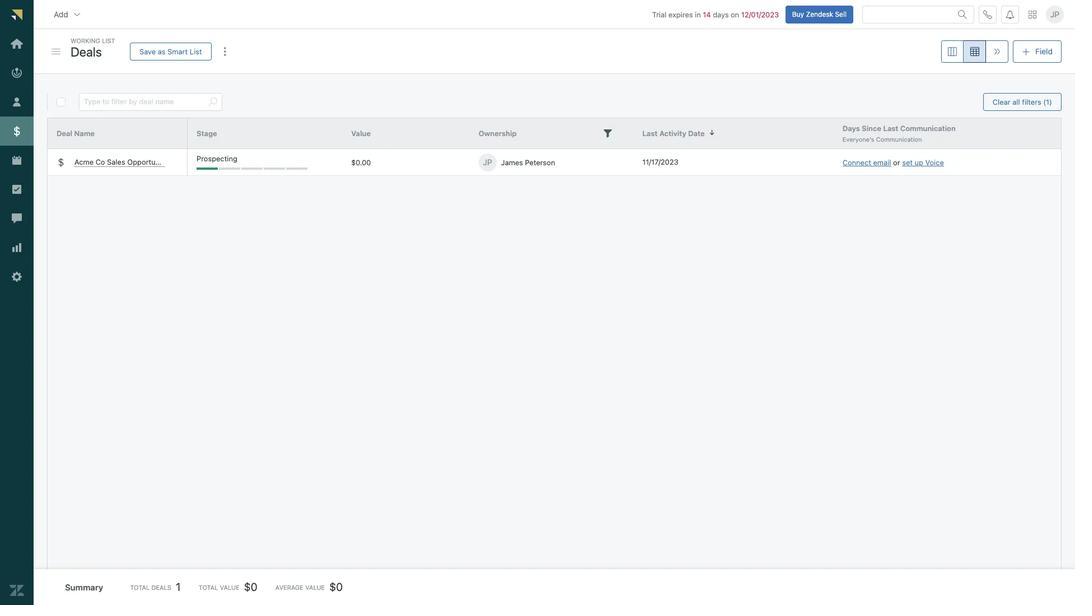Task type: vqa. For each thing, say whether or not it's contained in the screenshot.
How do people reach you?'s How
no



Task type: locate. For each thing, give the bounding box(es) containing it.
last inside the last activity date ↓
[[643, 129, 658, 138]]

zendesk products image
[[1029, 10, 1037, 18]]

0 horizontal spatial deals
[[71, 44, 102, 59]]

total left 1 in the bottom left of the page
[[130, 584, 150, 591]]

connect email link
[[843, 158, 892, 167]]

2 $0 from the left
[[330, 581, 343, 593]]

trial expires in 14 days on 12/01/2023
[[653, 10, 779, 19]]

communication up 'set up voice' link
[[901, 124, 956, 133]]

1 horizontal spatial jp
[[1051, 9, 1060, 19]]

1 vertical spatial jp
[[483, 157, 493, 167]]

deals image
[[57, 158, 66, 167]]

communication up or
[[877, 135, 923, 143]]

total deals 1
[[130, 581, 181, 593]]

working list deals
[[71, 37, 115, 59]]

$0
[[244, 581, 258, 593], [330, 581, 343, 593]]

2 value from the left
[[305, 584, 325, 591]]

clear all filters (1)
[[993, 97, 1053, 106]]

last left activity
[[643, 129, 658, 138]]

connect
[[843, 158, 872, 167]]

last right since
[[884, 124, 899, 133]]

expires
[[669, 10, 693, 19]]

list right smart
[[190, 47, 202, 56]]

bell image
[[1006, 10, 1015, 19]]

1 horizontal spatial deals
[[151, 584, 171, 591]]

days since last communication everyone's communication
[[843, 124, 956, 143]]

smart
[[168, 47, 188, 56]]

or
[[894, 158, 901, 167]]

total
[[130, 584, 150, 591], [199, 584, 218, 591]]

overflow vertical fill image
[[221, 47, 230, 56]]

jp right zendesk products image
[[1051, 9, 1060, 19]]

value
[[220, 584, 240, 591], [305, 584, 325, 591]]

clear all filters (1) button
[[984, 93, 1062, 111]]

name
[[74, 129, 95, 138]]

total inside total value $0
[[199, 584, 218, 591]]

$0 for total value $0
[[244, 581, 258, 593]]

1 horizontal spatial value
[[305, 584, 325, 591]]

deals inside the total deals 1
[[151, 584, 171, 591]]

acme co sales opportunity link
[[75, 158, 168, 167]]

1 vertical spatial deals
[[151, 584, 171, 591]]

0 horizontal spatial $0
[[244, 581, 258, 593]]

all
[[1013, 97, 1021, 106]]

james peterson
[[501, 158, 556, 167]]

average value $0
[[276, 581, 343, 593]]

total value $0
[[199, 581, 258, 593]]

on
[[731, 10, 740, 19]]

0 vertical spatial jp
[[1051, 9, 1060, 19]]

1 horizontal spatial list
[[190, 47, 202, 56]]

1
[[176, 581, 181, 593]]

list
[[102, 37, 115, 44], [190, 47, 202, 56]]

2 total from the left
[[199, 584, 218, 591]]

activity
[[660, 129, 687, 138]]

filter fill image
[[604, 129, 613, 138]]

1 total from the left
[[130, 584, 150, 591]]

list right working
[[102, 37, 115, 44]]

communication
[[901, 124, 956, 133], [877, 135, 923, 143]]

as
[[158, 47, 166, 56]]

everyone's
[[843, 135, 875, 143]]

0 horizontal spatial value
[[220, 584, 240, 591]]

jp
[[1051, 9, 1060, 19], [483, 157, 493, 167]]

$0 left average
[[244, 581, 258, 593]]

value inside average value $0
[[305, 584, 325, 591]]

jp left james
[[483, 157, 493, 167]]

deals right handler image
[[71, 44, 102, 59]]

total inside the total deals 1
[[130, 584, 150, 591]]

value right 1 in the bottom left of the page
[[220, 584, 240, 591]]

save as smart list button
[[130, 43, 212, 61]]

add button
[[45, 3, 91, 26]]

1 horizontal spatial total
[[199, 584, 218, 591]]

0 vertical spatial deals
[[71, 44, 102, 59]]

deal name
[[57, 129, 95, 138]]

0 vertical spatial list
[[102, 37, 115, 44]]

value for average value $0
[[305, 584, 325, 591]]

1 value from the left
[[220, 584, 240, 591]]

date
[[689, 129, 705, 138]]

zendesk
[[807, 10, 834, 18]]

deals left 1 in the bottom left of the page
[[151, 584, 171, 591]]

1 horizontal spatial last
[[884, 124, 899, 133]]

peterson
[[525, 158, 556, 167]]

$0 right average
[[330, 581, 343, 593]]

total right 1 in the bottom left of the page
[[199, 584, 218, 591]]

value right average
[[305, 584, 325, 591]]

0 horizontal spatial list
[[102, 37, 115, 44]]

11/17/2023
[[643, 158, 679, 167]]

average
[[276, 584, 304, 591]]

deals
[[71, 44, 102, 59], [151, 584, 171, 591]]

1 vertical spatial list
[[190, 47, 202, 56]]

trial
[[653, 10, 667, 19]]

total for 1
[[130, 584, 150, 591]]

search image
[[208, 98, 217, 106]]

0 horizontal spatial total
[[130, 584, 150, 591]]

summary
[[65, 582, 103, 592]]

deals inside working list deals
[[71, 44, 102, 59]]

last
[[884, 124, 899, 133], [643, 129, 658, 138]]

1 vertical spatial communication
[[877, 135, 923, 143]]

12/01/2023
[[742, 10, 779, 19]]

value inside total value $0
[[220, 584, 240, 591]]

$0 for average value $0
[[330, 581, 343, 593]]

search image
[[959, 10, 968, 19]]

value
[[351, 129, 371, 138]]

since
[[862, 124, 882, 133]]

save
[[140, 47, 156, 56]]

jp inside button
[[1051, 9, 1060, 19]]

set
[[903, 158, 913, 167]]

0 horizontal spatial jp
[[483, 157, 493, 167]]

1 $0 from the left
[[244, 581, 258, 593]]

(1)
[[1044, 97, 1053, 106]]

1 horizontal spatial $0
[[330, 581, 343, 593]]

0 horizontal spatial last
[[643, 129, 658, 138]]



Task type: describe. For each thing, give the bounding box(es) containing it.
0 vertical spatial communication
[[901, 124, 956, 133]]

total for $0
[[199, 584, 218, 591]]

zendesk image
[[10, 583, 24, 598]]

stage
[[197, 129, 217, 138]]

last activity date ↓
[[643, 128, 715, 138]]

set up voice link
[[903, 158, 945, 167]]

up
[[915, 158, 924, 167]]

james
[[501, 158, 523, 167]]

buy zendesk sell button
[[786, 5, 854, 23]]

connect email or set up voice
[[843, 158, 945, 167]]

last inside days since last communication everyone's communication
[[884, 124, 899, 133]]

opportunity
[[127, 158, 168, 166]]

calls image
[[984, 10, 993, 19]]

working
[[71, 37, 100, 44]]

co
[[96, 158, 105, 166]]

sales
[[107, 158, 125, 166]]

clear
[[993, 97, 1011, 106]]

days
[[843, 124, 861, 133]]

in
[[695, 10, 701, 19]]

days
[[713, 10, 729, 19]]

jp button
[[1047, 5, 1065, 23]]

handler image
[[52, 49, 61, 54]]

add
[[54, 9, 68, 19]]

filters
[[1023, 97, 1042, 106]]

acme co sales opportunity
[[75, 158, 168, 166]]

prospecting
[[197, 154, 238, 163]]

field
[[1036, 47, 1053, 56]]

14
[[703, 10, 711, 19]]

buy zendesk sell
[[793, 10, 847, 18]]

buy
[[793, 10, 805, 18]]

ownership
[[479, 129, 517, 138]]

voice
[[926, 158, 945, 167]]

deal
[[57, 129, 72, 138]]

list inside save as smart list button
[[190, 47, 202, 56]]

sell
[[836, 10, 847, 18]]

list inside working list deals
[[102, 37, 115, 44]]

↓
[[710, 128, 715, 137]]

value for total value $0
[[220, 584, 240, 591]]

$0.00
[[351, 158, 371, 167]]

email
[[874, 158, 892, 167]]

field button
[[1014, 40, 1062, 63]]

acme
[[75, 158, 94, 166]]

chevron down image
[[73, 10, 82, 19]]

Type to filter by deal name field
[[84, 94, 204, 110]]

save as smart list
[[140, 47, 202, 56]]



